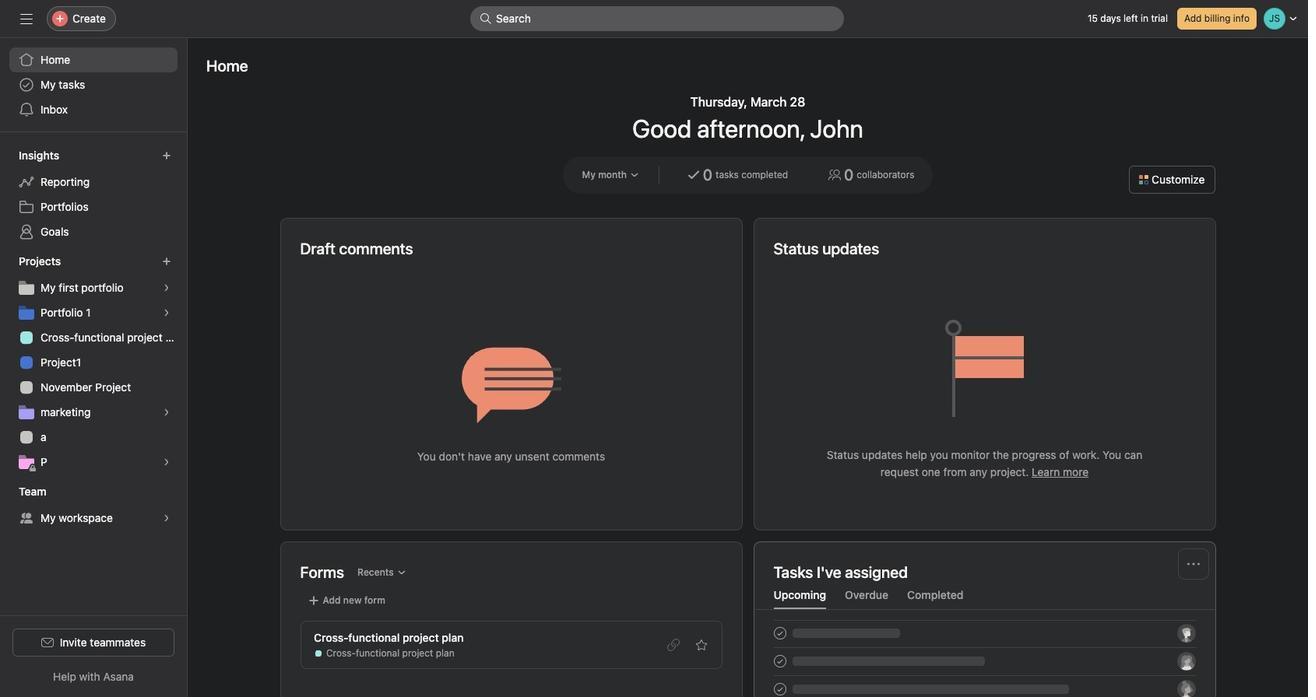 Task type: vqa. For each thing, say whether or not it's contained in the screenshot.
the See details, P Icon
yes



Task type: describe. For each thing, give the bounding box(es) containing it.
hide sidebar image
[[20, 12, 33, 25]]

global element
[[0, 38, 187, 132]]

see details, portfolio 1 image
[[162, 308, 171, 318]]

new insights image
[[162, 151, 171, 160]]

see details, my first portfolio image
[[162, 283, 171, 293]]

copy form link image
[[667, 639, 679, 652]]

new project or portfolio image
[[162, 257, 171, 266]]

see details, marketing image
[[162, 408, 171, 417]]

teams element
[[0, 478, 187, 534]]



Task type: locate. For each thing, give the bounding box(es) containing it.
see details, p image
[[162, 458, 171, 467]]

prominent image
[[480, 12, 492, 25]]

insights element
[[0, 142, 187, 248]]

list box
[[470, 6, 844, 31]]

actions image
[[1187, 558, 1200, 571]]

projects element
[[0, 248, 187, 478]]

add to favorites image
[[695, 639, 708, 652]]

see details, my workspace image
[[162, 514, 171, 523]]



